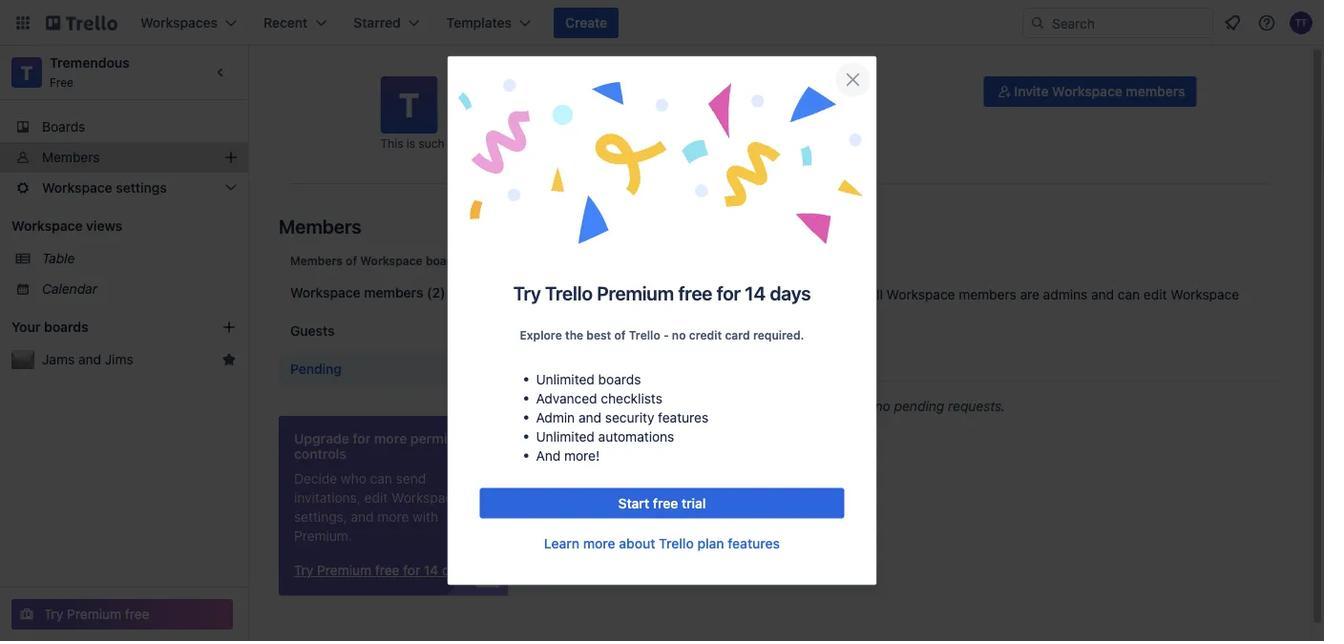 Task type: locate. For each thing, give the bounding box(es) containing it.
and right 'admins'
[[1092, 287, 1115, 303]]

boards inside unlimited boards advanced checklists admin and security features unlimited automations and more!
[[598, 371, 641, 387]]

members down boards on the left top
[[42, 149, 100, 165]]

try
[[513, 282, 541, 305], [44, 607, 63, 623]]

features right plan
[[728, 536, 780, 551]]

jams and jims link
[[42, 350, 214, 370]]

no
[[672, 329, 686, 342], [875, 399, 891, 414]]

0 horizontal spatial can
[[370, 471, 392, 487]]

0 horizontal spatial premium
[[67, 607, 121, 623]]

1 horizontal spatial boards
[[426, 254, 465, 267]]

unlimited up advanced
[[536, 371, 595, 387]]

more right learn
[[583, 536, 616, 551]]

try inside button
[[44, 607, 63, 623]]

0 vertical spatial boards
[[426, 254, 465, 267]]

can
[[1118, 287, 1140, 303], [370, 471, 392, 487]]

0 horizontal spatial features
[[658, 410, 709, 425]]

0 vertical spatial t
[[21, 61, 33, 84]]

boards up (2)
[[426, 254, 465, 267]]

1 vertical spatial more
[[378, 509, 409, 525]]

0 vertical spatial features
[[658, 410, 709, 425]]

tremendous up the private
[[447, 83, 557, 105]]

security
[[605, 410, 655, 425]]

1 vertical spatial tremendous
[[447, 83, 557, 105]]

0 vertical spatial are
[[1020, 287, 1040, 303]]

t left free
[[21, 61, 33, 84]]

invite workspace members button
[[984, 76, 1197, 107]]

1 horizontal spatial members
[[959, 287, 1017, 303]]

14
[[745, 282, 766, 305]]

0 horizontal spatial tremendous
[[50, 55, 130, 71]]

trello
[[545, 282, 593, 305], [629, 329, 661, 342], [659, 536, 694, 551]]

for right upgrade
[[353, 431, 371, 447]]

of up 'workspace members'
[[346, 254, 357, 267]]

-
[[664, 329, 669, 342]]

for inside upgrade for more permissions controls decide who can send invitations, edit workspace settings, and more with premium.
[[353, 431, 371, 447]]

1 vertical spatial try
[[44, 607, 63, 623]]

permissions
[[410, 431, 488, 447]]

1 horizontal spatial tremendous
[[447, 83, 557, 105]]

starred icon image
[[222, 352, 237, 368]]

t button
[[381, 76, 438, 134]]

1 vertical spatial features
[[728, 536, 780, 551]]

the
[[565, 329, 584, 342]]

more left with
[[378, 509, 409, 525]]

admin
[[536, 410, 575, 425]]

members
[[42, 149, 100, 165], [279, 215, 362, 237], [290, 254, 343, 267]]

members down members of workspace boards
[[364, 285, 423, 301]]

1 horizontal spatial premium
[[597, 282, 674, 305]]

can right 'admins'
[[1118, 287, 1140, 303]]

no right -
[[672, 329, 686, 342]]

and down advanced
[[579, 410, 602, 425]]

try for try trello premium free for 14 days
[[513, 282, 541, 305]]

0 vertical spatial unlimited
[[536, 371, 595, 387]]

workspace members
[[290, 285, 423, 301]]

premium
[[597, 282, 674, 305], [67, 607, 121, 623]]

t
[[21, 61, 33, 84], [399, 85, 419, 125]]

guests
[[290, 323, 335, 339]]

trello up the settings.
[[545, 282, 593, 305]]

t inside button
[[399, 85, 419, 125]]

1 horizontal spatial for
[[717, 282, 741, 305]]

members inside button
[[1126, 84, 1186, 99]]

0 horizontal spatial no
[[672, 329, 686, 342]]

start free trial button
[[480, 488, 845, 519]]

1 vertical spatial of
[[615, 329, 626, 342]]

0 horizontal spatial for
[[353, 431, 371, 447]]

features
[[658, 410, 709, 425], [728, 536, 780, 551]]

edit right 'admins'
[[1144, 287, 1167, 303]]

for left 14
[[717, 282, 741, 305]]

2 vertical spatial trello
[[659, 536, 694, 551]]

boards for your boards
[[44, 319, 88, 335]]

trello inside button
[[659, 536, 694, 551]]

more up send
[[374, 431, 407, 447]]

2 vertical spatial more
[[583, 536, 616, 551]]

0 vertical spatial tremendous
[[50, 55, 130, 71]]

edit down the who
[[364, 490, 388, 506]]

0 vertical spatial can
[[1118, 287, 1140, 303]]

2 vertical spatial free
[[125, 607, 149, 623]]

guests link
[[279, 314, 508, 349]]

about
[[619, 536, 656, 551]]

no left pending
[[875, 399, 891, 414]]

2 horizontal spatial members
[[1126, 84, 1186, 99]]

1 horizontal spatial features
[[728, 536, 780, 551]]

these
[[539, 287, 576, 303]]

who
[[341, 471, 367, 487]]

explore
[[520, 329, 562, 342]]

jams and jims
[[42, 352, 133, 368]]

table link
[[42, 249, 237, 268]]

to
[[724, 287, 737, 303]]

members left 'admins'
[[959, 287, 1017, 303]]

edit
[[1144, 287, 1167, 303], [364, 490, 388, 506]]

premium inside try premium free button
[[67, 607, 121, 623]]

are
[[1020, 287, 1040, 303], [852, 399, 872, 414]]

1 unlimited from the top
[[536, 371, 595, 387]]

1 vertical spatial can
[[370, 471, 392, 487]]

Search field
[[1046, 9, 1213, 37]]

upgrade
[[294, 431, 349, 447]]

free
[[50, 75, 74, 89]]

can right the who
[[370, 471, 392, 487]]

calendar link
[[42, 280, 237, 299]]

1 vertical spatial unlimited
[[536, 429, 595, 445]]

0 horizontal spatial boards
[[44, 319, 88, 335]]

0 vertical spatial trello
[[545, 282, 593, 305]]

try premium free button
[[11, 600, 233, 630]]

0 horizontal spatial is
[[407, 137, 415, 150]]

decide
[[294, 471, 337, 487]]

members of workspace boards
[[290, 254, 465, 267]]

1 horizontal spatial edit
[[1144, 287, 1167, 303]]

1 horizontal spatial is
[[583, 137, 592, 150]]

1 horizontal spatial of
[[615, 329, 626, 342]]

features up automations
[[658, 410, 709, 425]]

for
[[717, 282, 741, 305], [353, 431, 371, 447]]

1 vertical spatial no
[[875, 399, 891, 414]]

trello left plan
[[659, 536, 694, 551]]

checklists
[[601, 391, 663, 406]]

t up this
[[399, 85, 419, 125]]

2 unlimited from the top
[[536, 429, 595, 445]]

there
[[813, 399, 849, 414]]

0 horizontal spatial t
[[21, 61, 33, 84]]

is right it
[[583, 137, 592, 150]]

primary element
[[0, 0, 1325, 46]]

edit inside these people have requested to join this workspace. all workspace members are admins and can edit workspace settings.
[[1144, 287, 1167, 303]]

learn more about trello plan features
[[544, 536, 780, 551]]

0 horizontal spatial edit
[[364, 490, 388, 506]]

people
[[580, 287, 622, 303]]

2 vertical spatial members
[[290, 254, 343, 267]]

members link
[[0, 142, 248, 173]]

more inside learn more about trello plan features button
[[583, 536, 616, 551]]

advanced
[[536, 391, 597, 406]]

1 is from the left
[[407, 137, 415, 150]]

t for "t" button
[[399, 85, 419, 125]]

2 vertical spatial boards
[[598, 371, 641, 387]]

1 horizontal spatial are
[[1020, 287, 1040, 303]]

workspace
[[1052, 84, 1123, 99], [11, 218, 83, 234], [360, 254, 423, 267], [290, 285, 361, 301], [887, 287, 955, 303], [1171, 287, 1240, 303], [392, 490, 460, 506]]

are right there
[[852, 399, 872, 414]]

unlimited down admin
[[536, 429, 595, 445]]

1 horizontal spatial t
[[399, 85, 419, 125]]

1 vertical spatial for
[[353, 431, 371, 447]]

members up members of workspace boards
[[279, 215, 362, 237]]

members down search field
[[1126, 84, 1186, 99]]

premium.
[[294, 529, 352, 544]]

unlimited
[[536, 371, 595, 387], [536, 429, 595, 445]]

more
[[374, 431, 407, 447], [378, 509, 409, 525], [583, 536, 616, 551]]

sm image
[[995, 82, 1014, 101]]

0 horizontal spatial try
[[44, 607, 63, 623]]

0 horizontal spatial are
[[852, 399, 872, 414]]

0 vertical spatial no
[[672, 329, 686, 342]]

boards inside "element"
[[44, 319, 88, 335]]

0 vertical spatial try
[[513, 282, 541, 305]]

1 vertical spatial premium
[[67, 607, 121, 623]]

1 vertical spatial t
[[399, 85, 419, 125]]

1 horizontal spatial can
[[1118, 287, 1140, 303]]

2 horizontal spatial boards
[[598, 371, 641, 387]]

is
[[407, 137, 415, 150], [583, 137, 592, 150]]

0 horizontal spatial of
[[346, 254, 357, 267]]

webzone.
[[518, 137, 569, 150]]

requested
[[658, 287, 721, 303]]

and left jims at bottom
[[78, 352, 101, 368]]

boards up jams
[[44, 319, 88, 335]]

is right this
[[407, 137, 415, 150]]

0 vertical spatial edit
[[1144, 287, 1167, 303]]

members up 'workspace members'
[[290, 254, 343, 267]]

are left 'admins'
[[1020, 287, 1040, 303]]

try premium free
[[44, 607, 149, 623]]

1 horizontal spatial try
[[513, 282, 541, 305]]

members
[[1126, 84, 1186, 99], [364, 285, 423, 301], [959, 287, 1017, 303]]

your boards with 1 items element
[[11, 316, 193, 339]]

join
[[740, 287, 762, 303]]

and down the who
[[351, 509, 374, 525]]

1 vertical spatial edit
[[364, 490, 388, 506]]

boards up checklists
[[598, 371, 641, 387]]

requests.
[[948, 399, 1006, 414]]

workspace inside button
[[1052, 84, 1123, 99]]

terry turtle (terryturtle) image
[[1290, 11, 1313, 34]]

of right best
[[615, 329, 626, 342]]

features inside unlimited boards advanced checklists admin and security features unlimited automations and more!
[[658, 410, 709, 425]]

1 vertical spatial boards
[[44, 319, 88, 335]]

trello left -
[[629, 329, 661, 342]]

1 vertical spatial trello
[[629, 329, 661, 342]]

tremendous up free
[[50, 55, 130, 71]]



Task type: vqa. For each thing, say whether or not it's contained in the screenshot.
bottom 'T'
yes



Task type: describe. For each thing, give the bounding box(es) containing it.
close image
[[842, 68, 865, 91]]

and inside upgrade for more permissions controls decide who can send invitations, edit workspace settings, and more with premium.
[[351, 509, 374, 525]]

such
[[419, 137, 444, 150]]

1 vertical spatial members
[[279, 215, 362, 237]]

edit inside upgrade for more permissions controls decide who can send invitations, edit workspace settings, and more with premium.
[[364, 490, 388, 506]]

trial
[[682, 496, 706, 511]]

boards for unlimited boards advanced checklists admin and security features unlimited automations and more!
[[598, 371, 641, 387]]

(2)
[[427, 285, 445, 301]]

unlimited boards advanced checklists admin and security features unlimited automations and more!
[[536, 371, 709, 464]]

workspace.
[[792, 287, 864, 303]]

settings,
[[294, 509, 347, 525]]

days
[[770, 282, 811, 305]]

can inside upgrade for more permissions controls decide who can send invitations, edit workspace settings, and more with premium.
[[370, 471, 392, 487]]

awesome
[[464, 137, 514, 150]]

invitations,
[[294, 490, 361, 506]]

best
[[587, 329, 612, 342]]

explore the best of trello - no credit card required.
[[520, 329, 805, 342]]

add board image
[[222, 320, 237, 335]]

try for try premium free
[[44, 607, 63, 623]]

create
[[565, 15, 608, 31]]

t for t link
[[21, 61, 33, 84]]

0 vertical spatial free
[[678, 282, 713, 305]]

all
[[868, 287, 883, 303]]

0 vertical spatial members
[[42, 149, 100, 165]]

invite workspace members
[[1014, 84, 1186, 99]]

and inside unlimited boards advanced checklists admin and security features unlimited automations and more!
[[579, 410, 602, 425]]

tremendous link
[[50, 55, 130, 71]]

0 horizontal spatial members
[[364, 285, 423, 301]]

card
[[725, 329, 750, 342]]

Filter by name text field
[[539, 331, 777, 366]]

1 vertical spatial free
[[653, 496, 678, 511]]

tremendousthings.web
[[525, 110, 650, 123]]

workspace inside upgrade for more permissions controls decide who can send invitations, edit workspace settings, and more with premium.
[[392, 490, 460, 506]]

learn
[[544, 536, 580, 551]]

tremendousthings.web link
[[525, 107, 650, 126]]

and
[[536, 448, 561, 464]]

0 vertical spatial of
[[346, 254, 357, 267]]

an
[[448, 137, 461, 150]]

credit
[[689, 329, 722, 342]]

jims
[[105, 352, 133, 368]]

members inside these people have requested to join this workspace. all workspace members are admins and can edit workspace settings.
[[959, 287, 1017, 303]]

0 vertical spatial more
[[374, 431, 407, 447]]

invite
[[1014, 84, 1049, 99]]

views
[[86, 218, 122, 234]]

jams
[[42, 352, 75, 368]]

boards link
[[0, 112, 248, 142]]

tremendous for tremendous free
[[50, 55, 130, 71]]

this
[[766, 287, 788, 303]]

pending link
[[279, 352, 508, 387]]

settings.
[[539, 306, 592, 322]]

admins
[[1043, 287, 1088, 303]]

calendar
[[42, 281, 97, 297]]

pending
[[894, 399, 945, 414]]

your
[[11, 319, 41, 335]]

search image
[[1030, 15, 1046, 31]]

table
[[42, 251, 75, 266]]

have
[[626, 287, 655, 303]]

can inside these people have requested to join this workspace. all workspace members are admins and can edit workspace settings.
[[1118, 287, 1140, 303]]

workspace navigation collapse icon image
[[208, 59, 235, 86]]

it
[[572, 137, 580, 150]]

more!
[[564, 448, 600, 464]]

2 is from the left
[[583, 137, 592, 150]]

plan
[[698, 536, 724, 551]]

upgrade for more permissions controls decide who can send invitations, edit workspace settings, and more with premium.
[[294, 431, 488, 544]]

create button
[[554, 8, 619, 38]]

try trello premium free for 14 days
[[513, 282, 811, 305]]

start
[[618, 496, 650, 511]]

0 vertical spatial premium
[[597, 282, 674, 305]]

0 vertical spatial for
[[717, 282, 741, 305]]

t link
[[11, 57, 42, 88]]

start free trial
[[618, 496, 706, 511]]

this
[[381, 137, 403, 150]]

and inside these people have requested to join this workspace. all workspace members are admins and can edit workspace settings.
[[1092, 287, 1115, 303]]

1 vertical spatial are
[[852, 399, 872, 414]]

this is such an awesome webzone. it is so special!
[[381, 137, 652, 150]]

controls
[[294, 446, 347, 462]]

send
[[396, 471, 426, 487]]

0 notifications image
[[1221, 11, 1244, 34]]

workspace views
[[11, 218, 122, 234]]

features inside button
[[728, 536, 780, 551]]

tremendous for tremendous
[[447, 83, 557, 105]]

tremendous free
[[50, 55, 130, 89]]

with
[[413, 509, 439, 525]]

required.
[[753, 329, 805, 342]]

are inside these people have requested to join this workspace. all workspace members are admins and can edit workspace settings.
[[1020, 287, 1040, 303]]

1 horizontal spatial no
[[875, 399, 891, 414]]

automations
[[598, 429, 675, 445]]

pending
[[290, 361, 342, 377]]

these people have requested to join this workspace. all workspace members are admins and can edit workspace settings.
[[539, 287, 1240, 322]]

open information menu image
[[1258, 13, 1277, 32]]

learn more about trello plan features button
[[544, 534, 780, 553]]

so
[[595, 137, 608, 150]]

your boards
[[11, 319, 88, 335]]

there are no pending requests.
[[813, 399, 1006, 414]]

private
[[466, 110, 504, 123]]

boards
[[42, 119, 85, 135]]

special!
[[611, 137, 652, 150]]



